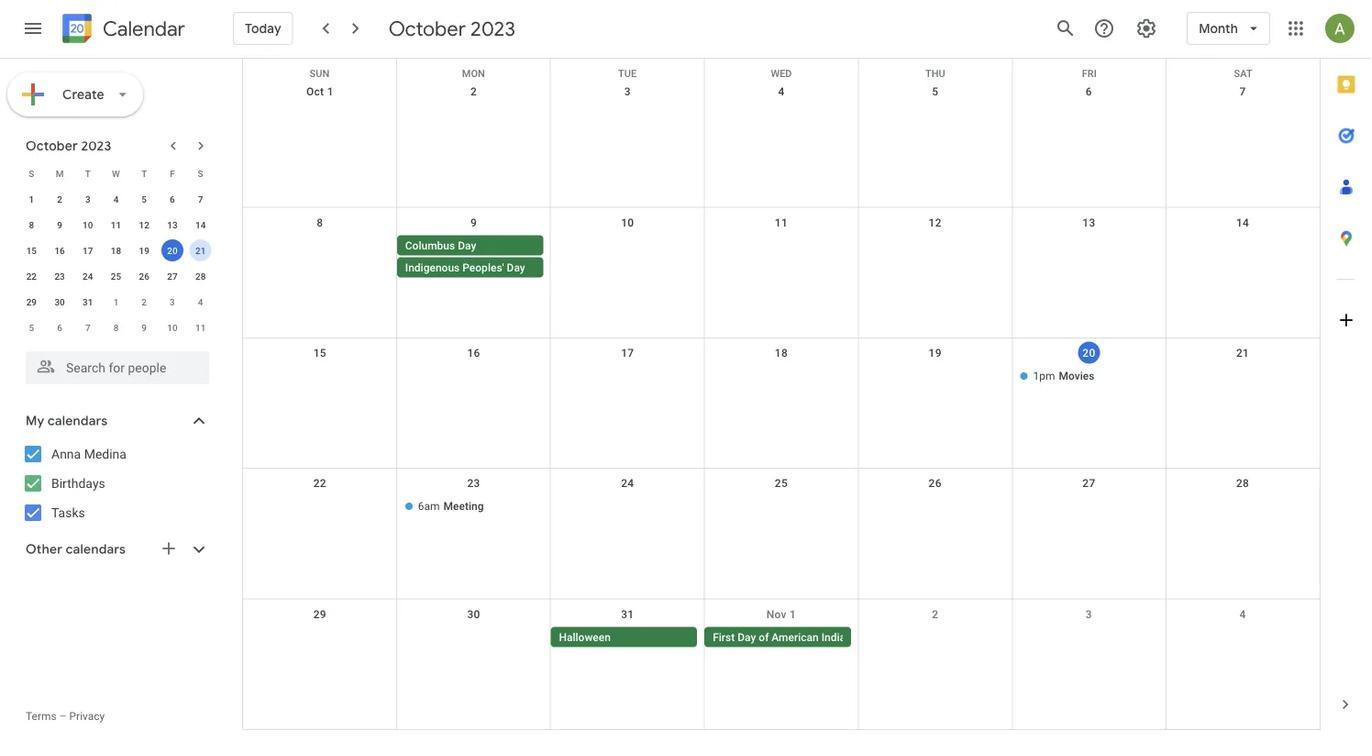 Task type: locate. For each thing, give the bounding box(es) containing it.
1 horizontal spatial 15
[[314, 347, 327, 359]]

1 horizontal spatial t
[[141, 168, 147, 179]]

0 horizontal spatial 19
[[139, 245, 149, 256]]

6am
[[418, 500, 440, 513]]

2023 down create
[[81, 138, 111, 154]]

6
[[1086, 85, 1093, 98], [170, 194, 175, 205], [57, 322, 62, 333]]

21 cell
[[187, 238, 215, 263]]

1pm
[[1034, 370, 1056, 382]]

5 for oct 1
[[932, 85, 939, 98]]

7
[[1240, 85, 1247, 98], [198, 194, 203, 205], [85, 322, 90, 333]]

calendars down tasks
[[66, 541, 126, 558]]

0 vertical spatial 22
[[26, 271, 37, 282]]

16 down indigenous peoples' day button
[[467, 347, 480, 359]]

month
[[1199, 20, 1239, 37], [900, 631, 932, 644]]

0 horizontal spatial 28
[[195, 271, 206, 282]]

10 for october 2023
[[83, 219, 93, 230]]

1 horizontal spatial month
[[1199, 20, 1239, 37]]

17 inside grid
[[621, 347, 634, 359]]

21 element
[[190, 239, 212, 261]]

0 horizontal spatial 12
[[139, 219, 149, 230]]

october 2023 up mon
[[389, 16, 516, 41]]

5 down "29" element
[[29, 322, 34, 333]]

0 horizontal spatial 18
[[111, 245, 121, 256]]

tab list
[[1321, 59, 1372, 679]]

10
[[621, 216, 634, 229], [83, 219, 93, 230], [167, 322, 178, 333]]

calendar element
[[59, 10, 185, 50]]

1 vertical spatial 19
[[929, 347, 942, 359]]

9 up columbus day button at the top left of the page
[[471, 216, 477, 229]]

0 horizontal spatial october 2023
[[26, 138, 111, 154]]

1 horizontal spatial 21
[[1237, 347, 1250, 359]]

2 vertical spatial 5
[[29, 322, 34, 333]]

meeting
[[444, 500, 484, 513]]

31 up halloween button
[[621, 608, 634, 621]]

0 horizontal spatial 6
[[57, 322, 62, 333]]

0 vertical spatial 27
[[167, 271, 178, 282]]

privacy link
[[69, 710, 105, 723]]

october 2023 up m at the top
[[26, 138, 111, 154]]

29 inside october 2023 grid
[[26, 296, 37, 307]]

11 inside 11 element
[[111, 219, 121, 230]]

5
[[932, 85, 939, 98], [142, 194, 147, 205], [29, 322, 34, 333]]

nov 1
[[767, 608, 797, 621]]

tue
[[619, 68, 637, 79]]

7 down sat
[[1240, 85, 1247, 98]]

25 inside grid
[[775, 477, 788, 490]]

14 for sun
[[1237, 216, 1250, 229]]

5 inside grid
[[932, 85, 939, 98]]

1 vertical spatial 23
[[467, 477, 480, 490]]

1 vertical spatial day
[[507, 261, 525, 274]]

1 vertical spatial 31
[[621, 608, 634, 621]]

7 up 14 element
[[198, 194, 203, 205]]

8
[[317, 216, 323, 229], [29, 219, 34, 230], [113, 322, 119, 333]]

first day of american indian heritage month button
[[705, 627, 932, 647]]

f
[[170, 168, 175, 179]]

28 element
[[190, 265, 212, 287]]

0 horizontal spatial 24
[[83, 271, 93, 282]]

row containing 15
[[17, 238, 215, 263]]

t left f
[[141, 168, 147, 179]]

19
[[139, 245, 149, 256], [929, 347, 942, 359]]

28 inside row group
[[195, 271, 206, 282]]

27 element
[[161, 265, 183, 287]]

1 vertical spatial calendars
[[66, 541, 126, 558]]

my calendars button
[[4, 406, 228, 436]]

9 up 16 element
[[57, 219, 62, 230]]

1 horizontal spatial october
[[389, 16, 466, 41]]

14 inside grid
[[1237, 216, 1250, 229]]

0 horizontal spatial t
[[85, 168, 91, 179]]

calendars
[[48, 413, 108, 429], [66, 541, 126, 558]]

0 horizontal spatial 23
[[54, 271, 65, 282]]

31 for 1
[[83, 296, 93, 307]]

1 horizontal spatial 6
[[170, 194, 175, 205]]

30 inside row group
[[54, 296, 65, 307]]

0 horizontal spatial 14
[[195, 219, 206, 230]]

0 vertical spatial 18
[[111, 245, 121, 256]]

None search field
[[0, 344, 228, 384]]

0 vertical spatial 29
[[26, 296, 37, 307]]

1 vertical spatial 15
[[314, 347, 327, 359]]

october 2023
[[389, 16, 516, 41], [26, 138, 111, 154]]

november 1 element
[[105, 291, 127, 313]]

october up m at the top
[[26, 138, 78, 154]]

create button
[[7, 72, 143, 117]]

mon
[[462, 68, 485, 79]]

2 horizontal spatial 11
[[775, 216, 788, 229]]

9 for october 2023
[[57, 219, 62, 230]]

1 horizontal spatial 11
[[195, 322, 206, 333]]

11 for sun
[[775, 216, 788, 229]]

1 vertical spatial 16
[[467, 347, 480, 359]]

14 inside row group
[[195, 219, 206, 230]]

0 horizontal spatial 10
[[83, 219, 93, 230]]

row
[[243, 59, 1320, 79], [243, 77, 1320, 208], [17, 161, 215, 186], [17, 186, 215, 212], [243, 208, 1320, 338], [17, 212, 215, 238], [17, 238, 215, 263], [17, 263, 215, 289], [17, 289, 215, 315], [17, 315, 215, 340], [243, 338, 1320, 469], [243, 469, 1320, 600], [243, 600, 1320, 730]]

6am meeting
[[418, 500, 484, 513]]

8 for october 2023
[[29, 219, 34, 230]]

1 horizontal spatial 13
[[1083, 216, 1096, 229]]

0 vertical spatial 17
[[83, 245, 93, 256]]

settings menu image
[[1136, 17, 1158, 39]]

2
[[471, 85, 477, 98], [57, 194, 62, 205], [142, 296, 147, 307], [932, 608, 939, 621]]

15
[[26, 245, 37, 256], [314, 347, 327, 359]]

0 horizontal spatial 31
[[83, 296, 93, 307]]

6 down the fri
[[1086, 85, 1093, 98]]

1 horizontal spatial 10
[[167, 322, 178, 333]]

other calendars button
[[4, 535, 228, 564]]

month inside month dropdown button
[[1199, 20, 1239, 37]]

1 vertical spatial 28
[[1237, 477, 1250, 490]]

23 down 16 element
[[54, 271, 65, 282]]

0 vertical spatial 15
[[26, 245, 37, 256]]

24
[[83, 271, 93, 282], [621, 477, 634, 490]]

t
[[85, 168, 91, 179], [141, 168, 147, 179]]

0 horizontal spatial 16
[[54, 245, 65, 256]]

t right m at the top
[[85, 168, 91, 179]]

nov
[[767, 608, 787, 621]]

day up indigenous peoples' day button
[[458, 239, 476, 252]]

thu
[[926, 68, 946, 79]]

w
[[112, 168, 120, 179]]

november 3 element
[[161, 291, 183, 313]]

1 horizontal spatial 14
[[1237, 216, 1250, 229]]

of
[[759, 631, 769, 644]]

0 horizontal spatial month
[[900, 631, 932, 644]]

0 horizontal spatial 8
[[29, 219, 34, 230]]

cell containing columbus day
[[397, 235, 551, 279]]

cell
[[243, 235, 397, 279], [397, 235, 551, 279], [551, 235, 705, 279], [705, 235, 859, 279], [859, 235, 1013, 279], [1013, 235, 1166, 279], [1166, 235, 1320, 279], [397, 366, 551, 388], [551, 366, 705, 388], [705, 366, 859, 388], [859, 366, 1013, 388], [1166, 366, 1320, 388], [243, 497, 397, 519], [551, 497, 705, 519], [705, 497, 859, 519], [859, 497, 1013, 519], [1013, 497, 1166, 519], [1166, 497, 1320, 519], [243, 627, 397, 649], [397, 627, 551, 649], [859, 627, 1013, 649], [1013, 627, 1166, 649]]

1 horizontal spatial 18
[[775, 347, 788, 359]]

31 inside row group
[[83, 296, 93, 307]]

s
[[29, 168, 34, 179], [198, 168, 203, 179]]

2023
[[471, 16, 516, 41], [81, 138, 111, 154]]

0 vertical spatial 31
[[83, 296, 93, 307]]

0 vertical spatial 21
[[195, 245, 206, 256]]

21
[[195, 245, 206, 256], [1237, 347, 1250, 359]]

create
[[62, 86, 104, 103]]

2023 up mon
[[471, 16, 516, 41]]

2 t from the left
[[141, 168, 147, 179]]

26
[[139, 271, 149, 282], [929, 477, 942, 490]]

2 horizontal spatial 8
[[317, 216, 323, 229]]

28
[[195, 271, 206, 282], [1237, 477, 1250, 490]]

1 right oct
[[327, 85, 334, 98]]

0 horizontal spatial 20
[[167, 245, 178, 256]]

0 vertical spatial 7
[[1240, 85, 1247, 98]]

calendars up anna medina
[[48, 413, 108, 429]]

0 horizontal spatial 25
[[111, 271, 121, 282]]

s left m at the top
[[29, 168, 34, 179]]

9 down 'november 2' element
[[142, 322, 147, 333]]

indian
[[822, 631, 852, 644]]

16
[[54, 245, 65, 256], [467, 347, 480, 359]]

0 horizontal spatial 22
[[26, 271, 37, 282]]

m
[[56, 168, 64, 179]]

23 up meeting
[[467, 477, 480, 490]]

0 horizontal spatial 17
[[83, 245, 93, 256]]

15 element
[[21, 239, 43, 261]]

0 vertical spatial 19
[[139, 245, 149, 256]]

29
[[26, 296, 37, 307], [314, 608, 327, 621]]

day right peoples'
[[507, 261, 525, 274]]

calendars inside dropdown button
[[48, 413, 108, 429]]

2 vertical spatial 7
[[85, 322, 90, 333]]

0 horizontal spatial 26
[[139, 271, 149, 282]]

4 inside "element"
[[198, 296, 203, 307]]

1 vertical spatial 17
[[621, 347, 634, 359]]

october up mon
[[389, 16, 466, 41]]

2 horizontal spatial day
[[738, 631, 756, 644]]

11 inside grid
[[775, 216, 788, 229]]

27
[[167, 271, 178, 282], [1083, 477, 1096, 490]]

1 vertical spatial 7
[[198, 194, 203, 205]]

row containing 20
[[243, 338, 1320, 469]]

13 inside row group
[[167, 219, 178, 230]]

indigenous
[[405, 261, 460, 274]]

9 for sun
[[471, 216, 477, 229]]

month right heritage
[[900, 631, 932, 644]]

23 inside grid
[[467, 477, 480, 490]]

16 inside grid
[[467, 347, 480, 359]]

17 inside row group
[[83, 245, 93, 256]]

anna
[[51, 446, 81, 462]]

11
[[775, 216, 788, 229], [111, 219, 121, 230], [195, 322, 206, 333]]

27 inside grid
[[1083, 477, 1096, 490]]

anna medina
[[51, 446, 127, 462]]

1 horizontal spatial 31
[[621, 608, 634, 621]]

Search for people text field
[[37, 351, 198, 384]]

columbus day indigenous peoples' day
[[405, 239, 525, 274]]

22 inside row group
[[26, 271, 37, 282]]

american
[[772, 631, 819, 644]]

25 element
[[105, 265, 127, 287]]

first
[[713, 631, 735, 644]]

1
[[327, 85, 334, 98], [29, 194, 34, 205], [113, 296, 119, 307], [790, 608, 797, 621]]

5 up 12 element
[[142, 194, 147, 205]]

6 up 13 element
[[170, 194, 175, 205]]

1 vertical spatial 5
[[142, 194, 147, 205]]

0 vertical spatial 5
[[932, 85, 939, 98]]

1 vertical spatial october 2023
[[26, 138, 111, 154]]

row group
[[17, 186, 215, 340]]

14
[[1237, 216, 1250, 229], [195, 219, 206, 230]]

0 horizontal spatial 27
[[167, 271, 178, 282]]

3 inside 'element'
[[170, 296, 175, 307]]

0 vertical spatial 6
[[1086, 85, 1093, 98]]

1 vertical spatial 26
[[929, 477, 942, 490]]

0 horizontal spatial 13
[[167, 219, 178, 230]]

1 horizontal spatial 22
[[314, 477, 327, 490]]

month up sat
[[1199, 20, 1239, 37]]

0 vertical spatial 28
[[195, 271, 206, 282]]

9
[[471, 216, 477, 229], [57, 219, 62, 230], [142, 322, 147, 333]]

1 vertical spatial 21
[[1237, 347, 1250, 359]]

1 right nov
[[790, 608, 797, 621]]

1 vertical spatial 27
[[1083, 477, 1096, 490]]

19 inside row group
[[139, 245, 149, 256]]

31
[[83, 296, 93, 307], [621, 608, 634, 621]]

2 vertical spatial 6
[[57, 322, 62, 333]]

26 element
[[133, 265, 155, 287]]

1 horizontal spatial 5
[[142, 194, 147, 205]]

1 vertical spatial 29
[[314, 608, 327, 621]]

1 horizontal spatial 9
[[142, 322, 147, 333]]

12 inside grid
[[929, 216, 942, 229]]

0 vertical spatial 26
[[139, 271, 149, 282]]

0 vertical spatial 20
[[167, 245, 178, 256]]

30
[[54, 296, 65, 307], [467, 608, 480, 621]]

day
[[458, 239, 476, 252], [507, 261, 525, 274], [738, 631, 756, 644]]

20 up movies
[[1083, 346, 1096, 359]]

13 for october 2023
[[167, 219, 178, 230]]

0 horizontal spatial 15
[[26, 245, 37, 256]]

columbus
[[405, 239, 455, 252]]

0 horizontal spatial 29
[[26, 296, 37, 307]]

0 vertical spatial october 2023
[[389, 16, 516, 41]]

november 10 element
[[161, 317, 183, 339]]

9 inside grid
[[471, 216, 477, 229]]

october
[[389, 16, 466, 41], [26, 138, 78, 154]]

18
[[111, 245, 121, 256], [775, 347, 788, 359]]

1 horizontal spatial day
[[507, 261, 525, 274]]

25
[[111, 271, 121, 282], [775, 477, 788, 490]]

7 down 31 element on the top left of page
[[85, 322, 90, 333]]

1 vertical spatial month
[[900, 631, 932, 644]]

6 for oct 1
[[1086, 85, 1093, 98]]

31 inside grid
[[621, 608, 634, 621]]

8 for sun
[[317, 216, 323, 229]]

13 inside grid
[[1083, 216, 1096, 229]]

first day of american indian heritage month
[[713, 631, 932, 644]]

23 inside row group
[[54, 271, 65, 282]]

1 horizontal spatial 23
[[467, 477, 480, 490]]

5 down thu
[[932, 85, 939, 98]]

12 inside row group
[[139, 219, 149, 230]]

22
[[26, 271, 37, 282], [314, 477, 327, 490]]

1 vertical spatial 18
[[775, 347, 788, 359]]

0 vertical spatial calendars
[[48, 413, 108, 429]]

7 inside grid
[[1240, 85, 1247, 98]]

1 horizontal spatial s
[[198, 168, 203, 179]]

terms
[[26, 710, 57, 723]]

16 inside row group
[[54, 245, 65, 256]]

columbus day button
[[397, 235, 544, 255]]

25 inside row group
[[111, 271, 121, 282]]

november 5 element
[[21, 317, 43, 339]]

2 horizontal spatial 6
[[1086, 85, 1093, 98]]

20
[[167, 245, 178, 256], [1083, 346, 1096, 359]]

23
[[54, 271, 65, 282], [467, 477, 480, 490]]

20 up 27 "element"
[[167, 245, 178, 256]]

0 horizontal spatial 9
[[57, 219, 62, 230]]

1 horizontal spatial 16
[[467, 347, 480, 359]]

31 down '24' element
[[83, 296, 93, 307]]

2 horizontal spatial 5
[[932, 85, 939, 98]]

6 down '30' element
[[57, 322, 62, 333]]

11 for october 2023
[[111, 219, 121, 230]]

17
[[83, 245, 93, 256], [621, 347, 634, 359]]

terms link
[[26, 710, 57, 723]]

add other calendars image
[[160, 540, 178, 558]]

calendars inside dropdown button
[[66, 541, 126, 558]]

4
[[778, 85, 785, 98], [113, 194, 119, 205], [198, 296, 203, 307], [1240, 608, 1247, 621]]

16 up 23 element
[[54, 245, 65, 256]]

1 horizontal spatial 27
[[1083, 477, 1096, 490]]

0 vertical spatial 2023
[[471, 16, 516, 41]]

12
[[929, 216, 942, 229], [139, 219, 149, 230]]

13
[[1083, 216, 1096, 229], [167, 219, 178, 230]]

7 for oct 1
[[1240, 85, 1247, 98]]

1 vertical spatial 20
[[1083, 346, 1096, 359]]

1 horizontal spatial 30
[[467, 608, 480, 621]]

0 vertical spatial 30
[[54, 296, 65, 307]]

day left of
[[738, 631, 756, 644]]

fri
[[1082, 68, 1097, 79]]

birthdays
[[51, 476, 105, 491]]

2 s from the left
[[198, 168, 203, 179]]

17 element
[[77, 239, 99, 261]]

grid
[[242, 59, 1320, 730]]

1 up 15 element
[[29, 194, 34, 205]]

day inside "button"
[[738, 631, 756, 644]]

november 6 element
[[49, 317, 71, 339]]

6 for 1
[[170, 194, 175, 205]]

month button
[[1187, 6, 1271, 50]]

oct
[[306, 85, 324, 98]]

3
[[625, 85, 631, 98], [85, 194, 90, 205], [170, 296, 175, 307], [1086, 608, 1093, 621]]

s right f
[[198, 168, 203, 179]]

30 for nov 1
[[467, 608, 480, 621]]



Task type: vqa. For each thing, say whether or not it's contained in the screenshot.


Task type: describe. For each thing, give the bounding box(es) containing it.
1pm movies
[[1034, 370, 1095, 382]]

my calendars list
[[4, 439, 228, 528]]

grid containing oct 1
[[242, 59, 1320, 730]]

medina
[[84, 446, 127, 462]]

20 cell
[[158, 238, 187, 263]]

26 inside grid
[[929, 477, 942, 490]]

sat
[[1235, 68, 1253, 79]]

calendar heading
[[99, 16, 185, 42]]

halloween
[[559, 631, 611, 644]]

heritage
[[855, 631, 897, 644]]

19 element
[[133, 239, 155, 261]]

5 for 1
[[142, 194, 147, 205]]

11 element
[[105, 214, 127, 236]]

0 horizontal spatial 7
[[85, 322, 90, 333]]

0 horizontal spatial 2023
[[81, 138, 111, 154]]

27 inside "element"
[[167, 271, 178, 282]]

1 horizontal spatial 2023
[[471, 16, 516, 41]]

calendar
[[103, 16, 185, 42]]

1 horizontal spatial october 2023
[[389, 16, 516, 41]]

13 for sun
[[1083, 216, 1096, 229]]

18 inside grid
[[775, 347, 788, 359]]

row containing sun
[[243, 59, 1320, 79]]

10 element
[[77, 214, 99, 236]]

16 element
[[49, 239, 71, 261]]

29 for nov 1
[[314, 608, 327, 621]]

11 inside november 11 element
[[195, 322, 206, 333]]

10 for sun
[[621, 216, 634, 229]]

12 for october 2023
[[139, 219, 149, 230]]

1 horizontal spatial 28
[[1237, 477, 1250, 490]]

12 element
[[133, 214, 155, 236]]

1 down '25' element on the top of the page
[[113, 296, 119, 307]]

november 8 element
[[105, 317, 127, 339]]

–
[[59, 710, 67, 723]]

row containing s
[[17, 161, 215, 186]]

sun
[[310, 68, 330, 79]]

row containing oct 1
[[243, 77, 1320, 208]]

30 element
[[49, 291, 71, 313]]

main drawer image
[[22, 17, 44, 39]]

my calendars
[[26, 413, 108, 429]]

terms – privacy
[[26, 710, 105, 723]]

row containing 5
[[17, 315, 215, 340]]

24 inside row group
[[83, 271, 93, 282]]

7 for 1
[[198, 194, 203, 205]]

month inside first day of american indian heritage month "button"
[[900, 631, 932, 644]]

31 element
[[77, 291, 99, 313]]

15 inside october 2023 grid
[[26, 245, 37, 256]]

18 element
[[105, 239, 127, 261]]

12 for sun
[[929, 216, 942, 229]]

calendars for other calendars
[[66, 541, 126, 558]]

wed
[[771, 68, 792, 79]]

13 element
[[161, 214, 183, 236]]

calendars for my calendars
[[48, 413, 108, 429]]

14 element
[[190, 214, 212, 236]]

row containing 1
[[17, 186, 215, 212]]

other calendars
[[26, 541, 126, 558]]

peoples'
[[463, 261, 504, 274]]

1 horizontal spatial 20
[[1083, 346, 1096, 359]]

0 vertical spatial october
[[389, 16, 466, 41]]

other
[[26, 541, 63, 558]]

day for first
[[738, 631, 756, 644]]

1 vertical spatial 22
[[314, 477, 327, 490]]

my
[[26, 413, 44, 429]]

halloween button
[[551, 627, 697, 647]]

privacy
[[69, 710, 105, 723]]

row group containing 1
[[17, 186, 215, 340]]

31 for nov 1
[[621, 608, 634, 621]]

november 4 element
[[190, 291, 212, 313]]

5 inside november 5 element
[[29, 322, 34, 333]]

1 vertical spatial october
[[26, 138, 78, 154]]

november 7 element
[[77, 317, 99, 339]]

1 horizontal spatial 8
[[113, 322, 119, 333]]

19 inside grid
[[929, 347, 942, 359]]

22 element
[[21, 265, 43, 287]]

20 inside cell
[[167, 245, 178, 256]]

30 for 1
[[54, 296, 65, 307]]

21 inside cell
[[195, 245, 206, 256]]

movies
[[1059, 370, 1095, 382]]

oct 1
[[306, 85, 334, 98]]

26 inside row group
[[139, 271, 149, 282]]

1 t from the left
[[85, 168, 91, 179]]

today
[[245, 20, 281, 37]]

tasks
[[51, 505, 85, 520]]

november 9 element
[[133, 317, 155, 339]]

day for columbus
[[458, 239, 476, 252]]

14 for october 2023
[[195, 219, 206, 230]]

29 for 1
[[26, 296, 37, 307]]

29 element
[[21, 291, 43, 313]]

october 2023 grid
[[17, 161, 215, 340]]

18 inside row group
[[111, 245, 121, 256]]

24 element
[[77, 265, 99, 287]]

november 2 element
[[133, 291, 155, 313]]

indigenous peoples' day button
[[397, 257, 544, 277]]

november 11 element
[[190, 317, 212, 339]]

today button
[[233, 6, 293, 50]]

1 s from the left
[[29, 168, 34, 179]]

20, today element
[[161, 239, 183, 261]]

1 horizontal spatial 24
[[621, 477, 634, 490]]

23 element
[[49, 265, 71, 287]]



